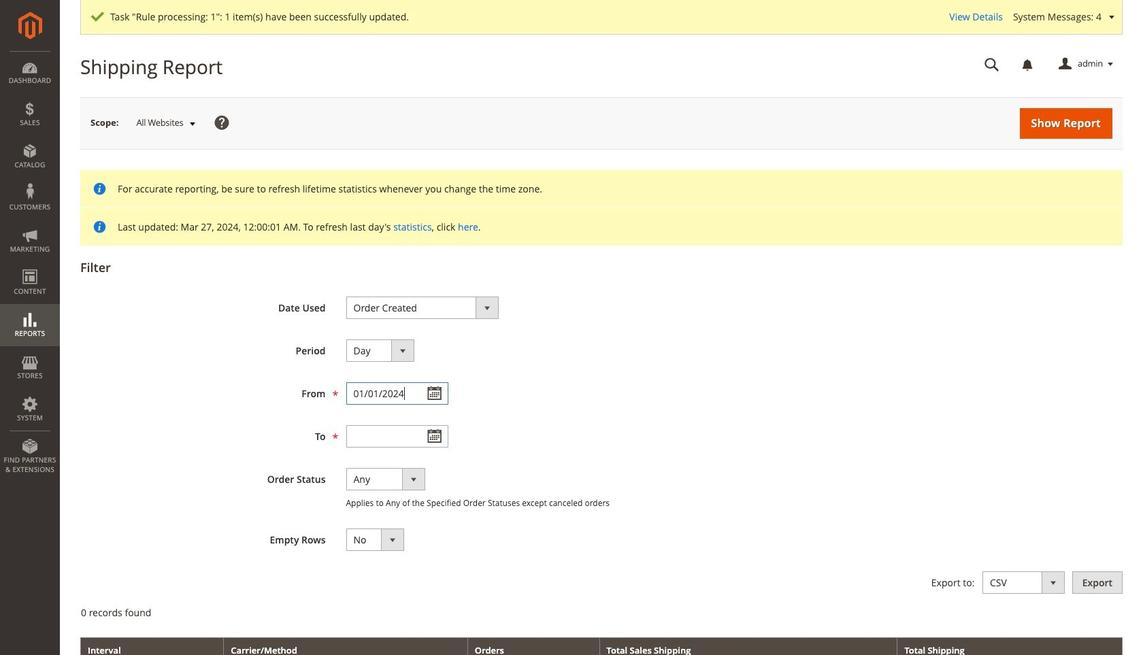 Task type: locate. For each thing, give the bounding box(es) containing it.
None text field
[[976, 52, 1010, 76], [346, 425, 448, 448], [976, 52, 1010, 76], [346, 425, 448, 448]]

menu bar
[[0, 51, 60, 481]]

None text field
[[346, 383, 448, 405]]



Task type: describe. For each thing, give the bounding box(es) containing it.
magento admin panel image
[[18, 12, 42, 39]]



